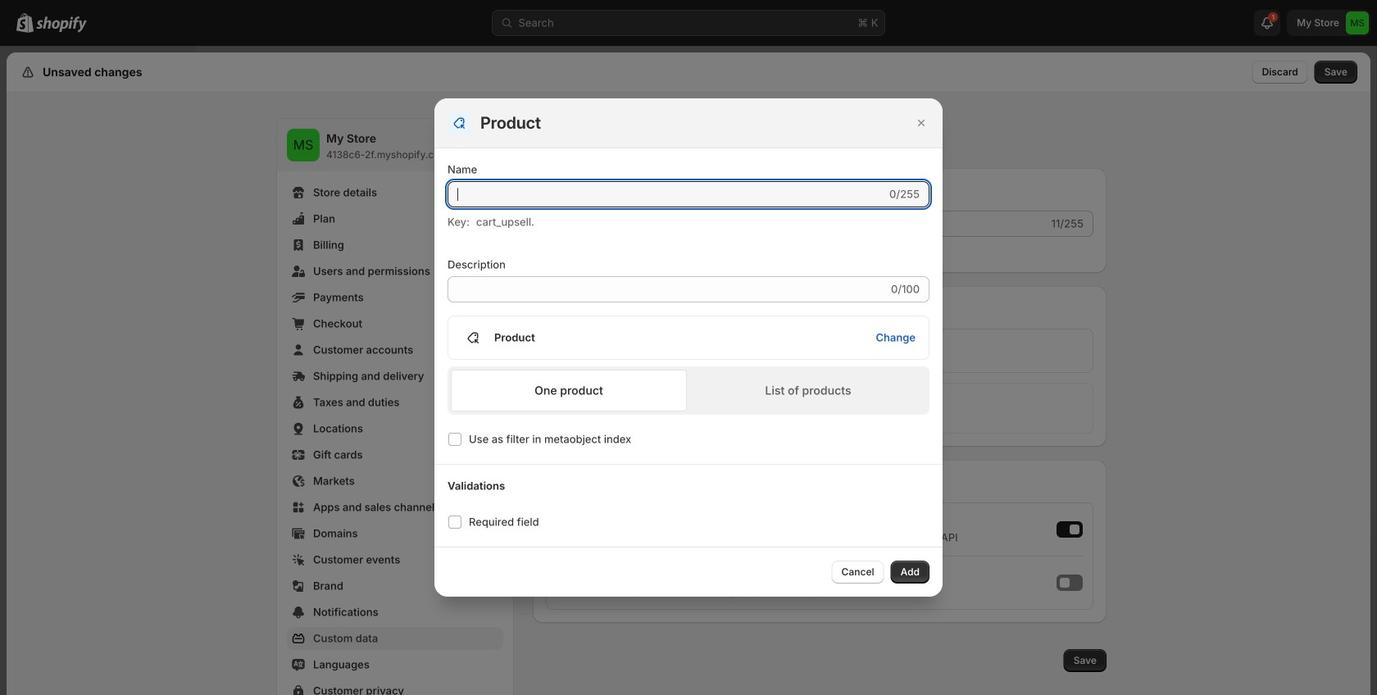 Task type: vqa. For each thing, say whether or not it's contained in the screenshot.
Search collections text box
no



Task type: locate. For each thing, give the bounding box(es) containing it.
dialog
[[0, 98, 1378, 597]]

None text field
[[448, 181, 887, 207]]

shopify image
[[36, 16, 87, 33]]

settings dialog
[[7, 52, 1371, 695]]

None text field
[[448, 276, 888, 303]]



Task type: describe. For each thing, give the bounding box(es) containing it.
my store image
[[287, 129, 320, 162]]

shop settings menu element
[[277, 119, 513, 695]]

toggle publishing entries as web pages image
[[1060, 578, 1070, 588]]



